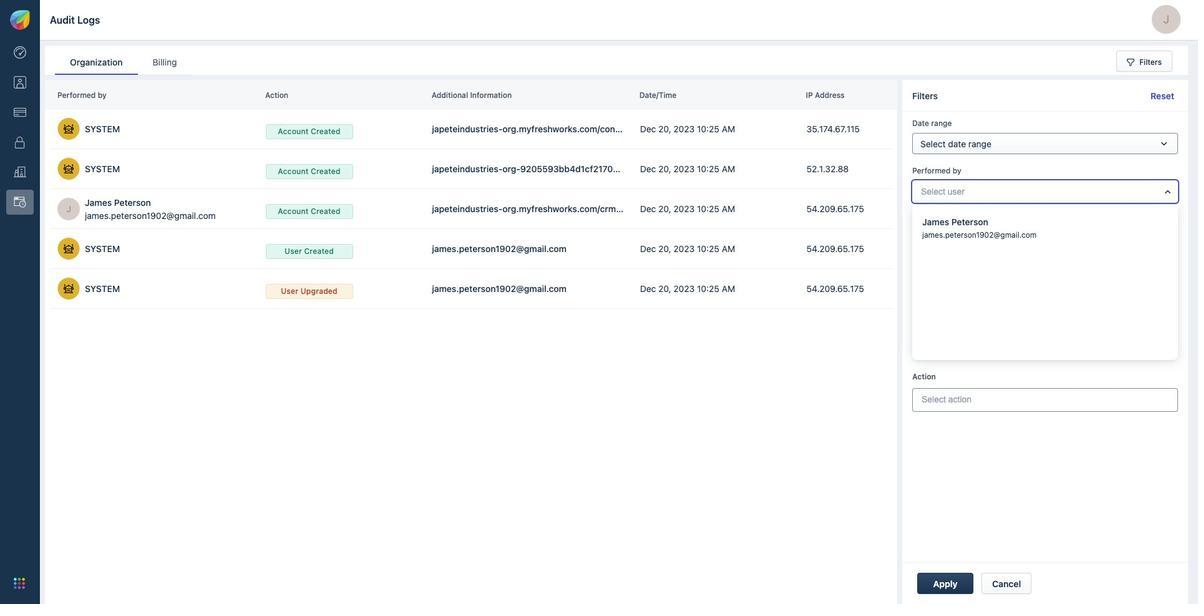 Task type: locate. For each thing, give the bounding box(es) containing it.
2 am from the top
[[722, 164, 735, 174]]

10:25 for 4th 'system' image from the bottom
[[697, 124, 720, 134]]

2023
[[674, 124, 695, 134], [674, 164, 695, 174], [674, 204, 695, 214], [674, 243, 695, 254], [674, 283, 695, 294]]

2 10:25 from the top
[[697, 164, 720, 174]]

2 2023 from the top
[[674, 164, 695, 174]]

dec 20, 2023 10:25 am for 4th 'system' image from the bottom
[[640, 124, 735, 134]]

dec 20, 2023 10:25 am for 3rd 'system' image from the top
[[640, 243, 735, 254]]

created for james.peterson1902@gmail.com
[[304, 246, 334, 256]]

performed by down organization at the top left of the page
[[57, 91, 107, 100]]

3 account from the top
[[278, 206, 309, 216]]

0 horizontal spatial action
[[265, 91, 288, 100]]

account for japeteindustries-org.myfreshworks.com/connect
[[278, 126, 309, 136]]

filters inside button
[[1140, 57, 1162, 67]]

1 vertical spatial by
[[953, 166, 962, 175]]

1 am from the top
[[722, 124, 735, 134]]

cancel
[[993, 579, 1021, 589]]

date
[[913, 119, 930, 128]]

1 horizontal spatial filters
[[1140, 57, 1162, 67]]

1 horizontal spatial peterson
[[952, 217, 989, 227]]

created
[[311, 126, 341, 136], [311, 166, 341, 176], [311, 206, 341, 216], [304, 246, 334, 256]]

system
[[85, 124, 120, 134], [85, 164, 120, 174], [85, 243, 120, 254], [85, 283, 120, 294]]

0 horizontal spatial by
[[98, 91, 107, 100]]

1 20, from the top
[[659, 124, 671, 134]]

am
[[722, 124, 735, 134], [722, 164, 735, 174], [722, 204, 735, 214], [722, 243, 735, 254], [722, 283, 735, 294]]

20,
[[659, 124, 671, 134], [659, 164, 671, 174], [659, 204, 671, 214], [659, 243, 671, 254], [659, 283, 671, 294]]

action
[[265, 91, 288, 100], [913, 372, 936, 381]]

0 vertical spatial account created
[[278, 126, 341, 136]]

reset
[[1151, 91, 1175, 101]]

2 54.209.65.175 from the top
[[807, 243, 865, 254]]

by down date
[[953, 166, 962, 175]]

0 vertical spatial filters
[[1140, 57, 1162, 67]]

logs
[[77, 14, 100, 25]]

10:25
[[697, 124, 720, 134], [697, 164, 720, 174], [697, 204, 720, 214], [697, 243, 720, 254], [697, 283, 720, 294]]

4 system from the top
[[85, 283, 120, 294]]

0 horizontal spatial james peterson james.peterson1902@gmail.com
[[85, 197, 216, 221]]

0 vertical spatial japeteindustries-
[[432, 124, 503, 134]]

by
[[98, 91, 107, 100], [953, 166, 962, 175]]

0 vertical spatial by
[[98, 91, 107, 100]]

4 dec 20, 2023 10:25 am from the top
[[640, 283, 735, 294]]

5 10:25 from the top
[[697, 283, 720, 294]]

james.peterson1902@gmail.com
[[85, 210, 216, 221], [923, 230, 1037, 240], [432, 243, 567, 254], [432, 283, 567, 294]]

japeteindustries-org.myfreshworks.com/crm/sales dec 20, 2023 10:25 am
[[432, 204, 735, 214]]

range inside button
[[969, 138, 992, 149]]

Select user text field
[[920, 186, 1160, 197]]

ip
[[806, 91, 813, 100]]

2 account created from the top
[[278, 166, 341, 176]]

user
[[285, 246, 302, 256], [281, 286, 299, 296]]

performed down organization at the top left of the page
[[57, 91, 96, 100]]

2023 for 4th 'system' image from the bottom
[[674, 124, 695, 134]]

user up user upgraded
[[285, 246, 302, 256]]

0 vertical spatial action
[[265, 91, 288, 100]]

2 vertical spatial 54.209.65.175
[[807, 283, 865, 294]]

5 2023 from the top
[[674, 283, 695, 294]]

4 20, from the top
[[659, 243, 671, 254]]

reset button
[[1140, 85, 1186, 106]]

1 54.209.65.175 from the top
[[807, 204, 865, 214]]

address
[[815, 91, 845, 100]]

3 account created from the top
[[278, 206, 341, 216]]

1 vertical spatial filters
[[913, 90, 938, 101]]

dec
[[640, 124, 656, 134], [640, 164, 656, 174], [640, 204, 656, 214], [640, 243, 656, 254], [640, 283, 656, 294]]

1 vertical spatial user
[[281, 286, 299, 296]]

2 vertical spatial account
[[278, 206, 309, 216]]

0 vertical spatial user
[[285, 246, 302, 256]]

user left upgraded
[[281, 286, 299, 296]]

1 vertical spatial peterson
[[952, 217, 989, 227]]

1 account from the top
[[278, 126, 309, 136]]

3 dec from the top
[[640, 204, 656, 214]]

security image
[[14, 136, 26, 149]]

4 2023 from the top
[[674, 243, 695, 254]]

5 am from the top
[[722, 283, 735, 294]]

3 dec 20, 2023 10:25 am from the top
[[640, 243, 735, 254]]

system image
[[57, 118, 80, 140], [57, 158, 80, 179], [57, 238, 80, 259], [57, 278, 80, 299]]

am for 4th 'system' image from the bottom
[[722, 124, 735, 134]]

0 horizontal spatial performed by
[[57, 91, 107, 100]]

dec 20, 2023 10:25 am for fourth 'system' image
[[640, 283, 735, 294]]

3 system image from the top
[[57, 238, 80, 259]]

3 2023 from the top
[[674, 204, 695, 214]]

1 horizontal spatial range
[[969, 138, 992, 149]]

2 account from the top
[[278, 166, 309, 176]]

japeteindustries-
[[432, 124, 503, 134], [432, 164, 503, 174], [432, 204, 503, 214]]

0 vertical spatial james
[[85, 197, 112, 208]]

performed by
[[57, 91, 107, 100], [913, 166, 962, 175]]

54.209.65.175 for user upgraded
[[807, 283, 865, 294]]

audit
[[50, 14, 75, 25]]

2 vertical spatial account created
[[278, 206, 341, 216]]

by down organization at the top left of the page
[[98, 91, 107, 100]]

1 vertical spatial action
[[913, 372, 936, 381]]

0 vertical spatial 54.209.65.175
[[807, 204, 865, 214]]

range
[[932, 119, 952, 128], [969, 138, 992, 149]]

select date range
[[921, 138, 992, 149]]

1 vertical spatial 54.209.65.175
[[807, 243, 865, 254]]

1 horizontal spatial james peterson james.peterson1902@gmail.com
[[923, 217, 1037, 240]]

performed
[[57, 91, 96, 100], [913, 166, 951, 175]]

1 dec 20, 2023 10:25 am from the top
[[640, 124, 735, 134]]

4 10:25 from the top
[[697, 243, 720, 254]]

freshworks switcher image
[[14, 578, 25, 589]]

organization image
[[14, 166, 26, 179]]

1 vertical spatial japeteindustries-
[[432, 164, 503, 174]]

dec 20, 2023 10:25 am
[[640, 124, 735, 134], [640, 164, 735, 174], [640, 243, 735, 254], [640, 283, 735, 294]]

user upgraded
[[281, 286, 338, 296]]

2 dec from the top
[[640, 164, 656, 174]]

0 horizontal spatial james
[[85, 197, 112, 208]]

date range
[[913, 119, 952, 128]]

0 vertical spatial range
[[932, 119, 952, 128]]

3 am from the top
[[722, 204, 735, 214]]

0 horizontal spatial range
[[932, 119, 952, 128]]

james peterson james.peterson1902@gmail.com
[[85, 197, 216, 221], [923, 217, 1037, 240]]

performed down select
[[913, 166, 951, 175]]

filters up date
[[913, 90, 938, 101]]

2 vertical spatial japeteindustries-
[[432, 204, 503, 214]]

2023 for 3rd 'system' image from the bottom of the page
[[674, 164, 695, 174]]

3 54.209.65.175 from the top
[[807, 283, 865, 294]]

billing
[[153, 57, 177, 67]]

2 japeteindustries- from the top
[[432, 164, 503, 174]]

1 10:25 from the top
[[697, 124, 720, 134]]

1 horizontal spatial performed by
[[913, 166, 962, 175]]

1 2023 from the top
[[674, 124, 695, 134]]

2 system from the top
[[85, 164, 120, 174]]

1 vertical spatial account created
[[278, 166, 341, 176]]

tab list
[[55, 51, 192, 75]]

date
[[949, 138, 966, 149]]

additional information
[[432, 91, 512, 100]]

10:25 for fourth 'system' image
[[697, 283, 720, 294]]

4 dec from the top
[[640, 243, 656, 254]]

52.1.32.88
[[807, 164, 849, 174]]

1 horizontal spatial by
[[953, 166, 962, 175]]

0 horizontal spatial performed
[[57, 91, 96, 100]]

account created
[[278, 126, 341, 136], [278, 166, 341, 176], [278, 206, 341, 216]]

1 horizontal spatial performed
[[913, 166, 951, 175]]

1 japeteindustries- from the top
[[432, 124, 503, 134]]

0 vertical spatial account
[[278, 126, 309, 136]]

filters button
[[1117, 51, 1173, 72]]

account created for japeteindustries-org-9205593bb4d1cf217031060.freshbots.ai
[[278, 166, 341, 176]]

3 system from the top
[[85, 243, 120, 254]]

performed by down select
[[913, 166, 962, 175]]

0 vertical spatial peterson
[[114, 197, 151, 208]]

35.174.67.115
[[807, 124, 860, 134]]

japeteindustries- for japeteindustries-org.myfreshworks.com/connect
[[432, 124, 503, 134]]

1 vertical spatial account
[[278, 166, 309, 176]]

1 horizontal spatial james
[[923, 217, 950, 227]]

james
[[85, 197, 112, 208], [923, 217, 950, 227]]

54.209.65.175
[[807, 204, 865, 214], [807, 243, 865, 254], [807, 283, 865, 294]]

1 account created from the top
[[278, 126, 341, 136]]

1 vertical spatial range
[[969, 138, 992, 149]]

1 vertical spatial james
[[923, 217, 950, 227]]

4 system image from the top
[[57, 278, 80, 299]]

2 dec 20, 2023 10:25 am from the top
[[640, 164, 735, 174]]

tab list containing organization
[[55, 51, 192, 75]]

10:25 for 3rd 'system' image from the bottom of the page
[[697, 164, 720, 174]]

japeteindustries-org.myfreshworks.com/connect
[[432, 124, 634, 134]]

freshworks icon image
[[10, 10, 30, 30]]

filters up reset button on the right of page
[[1140, 57, 1162, 67]]

4 am from the top
[[722, 243, 735, 254]]

account
[[278, 126, 309, 136], [278, 166, 309, 176], [278, 206, 309, 216]]

2 20, from the top
[[659, 164, 671, 174]]

ip address
[[806, 91, 845, 100]]

account for japeteindustries-org-9205593bb4d1cf217031060.freshbots.ai
[[278, 166, 309, 176]]

0 vertical spatial performed by
[[57, 91, 107, 100]]

peterson
[[114, 197, 151, 208], [952, 217, 989, 227]]

1 horizontal spatial action
[[913, 372, 936, 381]]

filters
[[1140, 57, 1162, 67], [913, 90, 938, 101]]



Task type: describe. For each thing, give the bounding box(es) containing it.
2023 for fourth 'system' image
[[674, 283, 695, 294]]

date/time
[[640, 91, 677, 100]]

apply
[[934, 579, 958, 589]]

cancel button
[[982, 573, 1032, 594]]

upgraded
[[301, 286, 338, 296]]

org-
[[503, 164, 521, 174]]

5 20, from the top
[[659, 283, 671, 294]]

organization
[[70, 57, 123, 67]]

account created for japeteindustries-org.myfreshworks.com/connect
[[278, 126, 341, 136]]

user created
[[285, 246, 334, 256]]

apply button
[[918, 573, 974, 594]]

neo admin center image
[[14, 46, 26, 59]]

3 japeteindustries- from the top
[[432, 204, 503, 214]]

users image
[[14, 76, 26, 89]]

select date range button
[[913, 133, 1179, 154]]

org.myfreshworks.com/connect
[[503, 124, 634, 134]]

2 system image from the top
[[57, 158, 80, 179]]

my subscriptions image
[[14, 106, 26, 119]]

1 vertical spatial performed by
[[913, 166, 962, 175]]

1 vertical spatial performed
[[913, 166, 951, 175]]

japeteindustries-org-9205593bb4d1cf217031060.freshbots.ai
[[432, 164, 691, 174]]

0 vertical spatial performed
[[57, 91, 96, 100]]

1 system image from the top
[[57, 118, 80, 140]]

54.209.65.175 for user created
[[807, 243, 865, 254]]

am for 3rd 'system' image from the top
[[722, 243, 735, 254]]

select
[[921, 138, 946, 149]]

org.myfreshworks.com/crm/sales
[[503, 204, 640, 214]]

5 dec from the top
[[640, 283, 656, 294]]

dec 20, 2023 10:25 am for 3rd 'system' image from the bottom of the page
[[640, 164, 735, 174]]

user for user created
[[285, 246, 302, 256]]

created for japeteindustries-org-9205593bb4d1cf217031060.freshbots.ai
[[311, 166, 341, 176]]

0 horizontal spatial filters
[[913, 90, 938, 101]]

3 20, from the top
[[659, 204, 671, 214]]

audit logs
[[50, 14, 100, 25]]

audit logs image
[[14, 196, 26, 209]]

1 dec from the top
[[640, 124, 656, 134]]

japeteindustries- for japeteindustries-org-9205593bb4d1cf217031060.freshbots.ai
[[432, 164, 503, 174]]

created for japeteindustries-org.myfreshworks.com/connect
[[311, 126, 341, 136]]

1 system from the top
[[85, 124, 120, 134]]

54.209.65.175 for account created
[[807, 204, 865, 214]]

0 horizontal spatial peterson
[[114, 197, 151, 208]]

9205593bb4d1cf217031060.freshbots.ai
[[521, 164, 691, 174]]

additional
[[432, 91, 468, 100]]

am for 3rd 'system' image from the bottom of the page
[[722, 164, 735, 174]]

user for user upgraded
[[281, 286, 299, 296]]

10:25 for 3rd 'system' image from the top
[[697, 243, 720, 254]]

2023 for 3rd 'system' image from the top
[[674, 243, 695, 254]]

3 10:25 from the top
[[697, 204, 720, 214]]

information
[[470, 91, 512, 100]]

am for fourth 'system' image
[[722, 283, 735, 294]]



Task type: vqa. For each thing, say whether or not it's contained in the screenshot.
leftmost 'Filters'
yes



